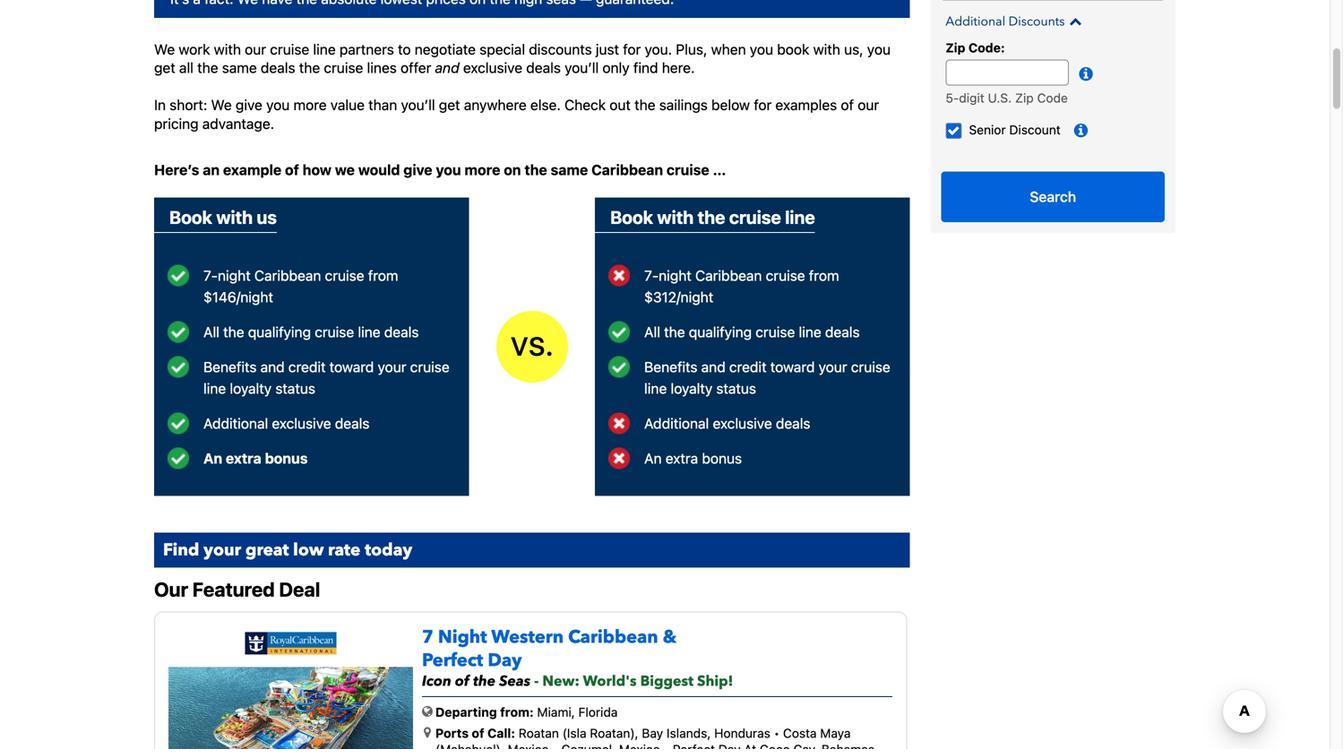 Task type: describe. For each thing, give the bounding box(es) containing it.
you left "on"
[[436, 161, 461, 178]]

all for book with the cruise line
[[645, 324, 661, 341]]

plus,
[[676, 41, 708, 58]]

we inside "we work with our cruise line partners to negotiate special discounts just for you. plus, when you book with us, you get all the same deals the cruise lines offer"
[[154, 41, 175, 58]]

costa
[[783, 726, 817, 741]]

how
[[303, 161, 332, 178]]

1 horizontal spatial zip
[[1015, 90, 1034, 105]]

5-
[[946, 90, 959, 105]]

rate
[[328, 539, 361, 562]]

senior
[[969, 122, 1006, 137]]

here's
[[154, 161, 199, 178]]

our inside "we work with our cruise line partners to negotiate special discounts just for you. plus, when you book with us, you get all the same deals the cruise lines offer"
[[245, 41, 266, 58]]

…
[[713, 161, 726, 178]]

digit
[[959, 90, 985, 105]]

you.
[[645, 41, 672, 58]]

you inside in short: we give you more value than you'll get anywhere else. check out the sailings below for examples of our pricing advantage.
[[266, 97, 290, 114]]

perfect
[[422, 648, 483, 673]]

caribbean down out
[[592, 161, 663, 178]]

senior discount
[[969, 122, 1061, 137]]

us
[[257, 206, 277, 228]]

seas
[[499, 672, 531, 691]]

qualifying for us
[[248, 324, 311, 341]]

discounts
[[529, 41, 592, 58]]

loyalty for the
[[671, 380, 713, 397]]

value
[[331, 97, 365, 114]]

here.
[[662, 59, 695, 76]]

departing
[[436, 705, 497, 720]]

resident discount information image
[[1079, 66, 1099, 84]]

miami,
[[537, 705, 575, 720]]

bay
[[642, 726, 663, 741]]

code:
[[969, 40, 1005, 55]]

mexico
[[508, 742, 549, 749]]

from for book with the cruise line
[[809, 267, 839, 284]]

status for us
[[275, 380, 315, 397]]

deal
[[279, 578, 320, 601]]

extra for the
[[666, 450, 698, 467]]

toward for book with us
[[330, 359, 374, 376]]

book for book with us
[[169, 206, 212, 228]]

in
[[154, 97, 166, 114]]

give inside in short: we give you more value than you'll get anywhere else. check out the sailings below for examples of our pricing advantage.
[[236, 97, 263, 114]]

7-night caribbean cruise from $146/night
[[203, 267, 398, 306]]

benefits and credit toward your cruise line loyalty status for the
[[645, 359, 891, 397]]

none search field containing additional discounts
[[931, 0, 1176, 233]]

benefits for us
[[203, 359, 257, 376]]

offer
[[401, 59, 431, 76]]

our
[[154, 578, 188, 601]]

sailings
[[659, 97, 708, 114]]

low
[[293, 539, 324, 562]]

your for book with us
[[378, 359, 406, 376]]

additional inside search box
[[946, 13, 1006, 30]]

&
[[663, 625, 677, 650]]

5-digit u.s. zip code
[[946, 90, 1068, 105]]

special
[[480, 41, 525, 58]]

the down $146/night
[[223, 324, 244, 341]]

all
[[179, 59, 194, 76]]

call:
[[488, 726, 515, 741]]

when
[[711, 41, 746, 58]]

additional for book with the cruise line
[[645, 415, 709, 432]]

0 horizontal spatial your
[[204, 539, 241, 562]]

caribbean inside the 7-night caribbean cruise from $312/night
[[696, 267, 762, 284]]

of up (mahahual),
[[472, 726, 485, 741]]

honduras
[[714, 726, 771, 741]]

partners
[[340, 41, 394, 58]]

credit for us
[[288, 359, 326, 376]]

short:
[[170, 97, 207, 114]]

1 horizontal spatial give
[[404, 161, 433, 178]]

$312/night
[[645, 289, 714, 306]]

caribbean inside 7 night western caribbean & perfect day icon of the seas - new: world's biggest ship!
[[568, 625, 658, 650]]

ports of call:
[[436, 726, 515, 741]]

extra for us
[[226, 450, 262, 467]]

1 vertical spatial same
[[551, 161, 588, 178]]

find
[[634, 59, 658, 76]]

1 horizontal spatial and
[[435, 59, 460, 76]]

we
[[335, 161, 355, 178]]

example
[[223, 161, 282, 178]]

Zip Code: text field
[[946, 60, 1069, 85]]

cruise inside the 7-night caribbean cruise from $312/night
[[766, 267, 805, 284]]

globe image
[[422, 705, 433, 718]]

just
[[596, 41, 619, 58]]

examples
[[776, 97, 837, 114]]

u.s.
[[988, 90, 1012, 105]]

out
[[610, 97, 631, 114]]

additional discounts
[[946, 13, 1065, 30]]

map marker image
[[424, 726, 431, 739]]

deals inside "we work with our cruise line partners to negotiate special discounts just for you. plus, when you book with us, you get all the same deals the cruise lines offer"
[[261, 59, 295, 76]]

royal caribbean image
[[245, 632, 337, 655]]

florida
[[579, 705, 618, 720]]

1 horizontal spatial more
[[465, 161, 500, 178]]

same inside "we work with our cruise line partners to negotiate special discounts just for you. plus, when you book with us, you get all the same deals the cruise lines offer"
[[222, 59, 257, 76]]

bonus for us
[[265, 450, 308, 467]]

the inside in short: we give you more value than you'll get anywhere else. check out the sailings below for examples of our pricing advantage.
[[635, 97, 656, 114]]

we work with our cruise line partners to negotiate special discounts just for you. plus, when you book with us, you get all the same deals the cruise lines offer
[[154, 41, 891, 76]]

of inside 7 night western caribbean & perfect day icon of the seas - new: world's biggest ship!
[[455, 672, 470, 691]]

pricing
[[154, 115, 199, 132]]

chevron up image
[[1065, 15, 1082, 27]]

7
[[422, 625, 434, 650]]

to
[[398, 41, 411, 58]]

the left lines
[[299, 59, 320, 76]]

western
[[491, 625, 564, 650]]

an for book with the cruise line
[[645, 450, 662, 467]]

exclusive for book with us
[[272, 415, 331, 432]]

roatan (isla roatan), bay islands, honduras
[[519, 726, 771, 741]]

us,
[[844, 41, 864, 58]]

get inside "we work with our cruise line partners to negotiate special discounts just for you. plus, when you book with us, you get all the same deals the cruise lines offer"
[[154, 59, 175, 76]]

loyalty for us
[[230, 380, 272, 397]]

(mahahual),
[[436, 742, 504, 749]]

7- for book with the cruise line
[[645, 267, 659, 284]]

departing from: miami, florida
[[436, 705, 618, 720]]

•
[[771, 726, 783, 741]]

negotiate
[[415, 41, 476, 58]]

with left us,
[[813, 41, 841, 58]]

roatan),
[[590, 726, 639, 741]]

night for us
[[218, 267, 251, 284]]

lines
[[367, 59, 397, 76]]

benefits for the
[[645, 359, 698, 376]]

an
[[203, 161, 220, 178]]

book
[[777, 41, 810, 58]]

7-night caribbean cruise from $312/night
[[645, 267, 839, 306]]

more inside in short: we give you more value than you'll get anywhere else. check out the sailings below for examples of our pricing advantage.
[[294, 97, 327, 114]]

check
[[565, 97, 606, 114]]

here's an example of how we would give you more on the same caribbean cruise …
[[154, 161, 726, 178]]

from:
[[500, 705, 534, 720]]

ship!
[[697, 672, 733, 691]]

code
[[1037, 90, 1068, 105]]

the inside 7 night western caribbean & perfect day icon of the seas - new: world's biggest ship!
[[473, 672, 496, 691]]

you right us,
[[867, 41, 891, 58]]

below
[[712, 97, 750, 114]]

advantage.
[[202, 115, 274, 132]]

night for the
[[659, 267, 692, 284]]

with up $312/night
[[657, 206, 694, 228]]



Task type: locate. For each thing, give the bounding box(es) containing it.
0 horizontal spatial our
[[245, 41, 266, 58]]

1 horizontal spatial 7-
[[645, 267, 659, 284]]

qualifying down the 7-night caribbean cruise from $312/night
[[689, 324, 752, 341]]

2 an from the left
[[645, 450, 662, 467]]

zip right u.s.
[[1015, 90, 1034, 105]]

0 horizontal spatial credit
[[288, 359, 326, 376]]

credit down 7-night caribbean cruise from $146/night
[[288, 359, 326, 376]]

(isla
[[563, 726, 587, 741]]

give up advantage.
[[236, 97, 263, 114]]

all
[[203, 324, 220, 341], [645, 324, 661, 341]]

senior discount information image
[[1074, 122, 1094, 140]]

1 bonus from the left
[[265, 450, 308, 467]]

1 7- from the left
[[203, 267, 218, 284]]

biggest
[[640, 672, 694, 691]]

0 horizontal spatial from
[[368, 267, 398, 284]]

get left anywhere
[[439, 97, 460, 114]]

7- for book with us
[[203, 267, 218, 284]]

1 vertical spatial get
[[439, 97, 460, 114]]

would
[[358, 161, 400, 178]]

None search field
[[931, 0, 1176, 233]]

2 an extra bonus from the left
[[645, 450, 742, 467]]

0 horizontal spatial give
[[236, 97, 263, 114]]

0 horizontal spatial more
[[294, 97, 327, 114]]

0 vertical spatial you'll
[[565, 59, 599, 76]]

additional exclusive deals for the
[[645, 415, 811, 432]]

1 qualifying from the left
[[248, 324, 311, 341]]

qualifying for the
[[689, 324, 752, 341]]

1 horizontal spatial same
[[551, 161, 588, 178]]

costa maya (mahahual), mexico
[[436, 726, 851, 749]]

1 horizontal spatial we
[[211, 97, 232, 114]]

discounts
[[1009, 13, 1065, 30]]

the right out
[[635, 97, 656, 114]]

2 qualifying from the left
[[689, 324, 752, 341]]

1 an extra bonus from the left
[[203, 450, 308, 467]]

discount
[[1010, 122, 1061, 137]]

book with the cruise line
[[610, 206, 815, 228]]

1 vertical spatial we
[[211, 97, 232, 114]]

1 loyalty from the left
[[230, 380, 272, 397]]

for inside "we work with our cruise line partners to negotiate special discounts just for you. plus, when you book with us, you get all the same deals the cruise lines offer"
[[623, 41, 641, 58]]

1 horizontal spatial credit
[[730, 359, 767, 376]]

2 horizontal spatial and
[[702, 359, 726, 376]]

1 horizontal spatial all
[[645, 324, 661, 341]]

you'll inside in short: we give you more value than you'll get anywhere else. check out the sailings below for examples of our pricing advantage.
[[401, 97, 435, 114]]

in short: we give you more value than you'll get anywhere else. check out the sailings below for examples of our pricing advantage.
[[154, 97, 879, 132]]

loyalty
[[230, 380, 272, 397], [671, 380, 713, 397]]

1 horizontal spatial an
[[645, 450, 662, 467]]

maya
[[820, 726, 851, 741]]

of inside in short: we give you more value than you'll get anywhere else. check out the sailings below for examples of our pricing advantage.
[[841, 97, 854, 114]]

more left "on"
[[465, 161, 500, 178]]

night inside 7-night caribbean cruise from $146/night
[[218, 267, 251, 284]]

same
[[222, 59, 257, 76], [551, 161, 588, 178]]

1 horizontal spatial bonus
[[702, 450, 742, 467]]

1 night from the left
[[218, 267, 251, 284]]

we left work
[[154, 41, 175, 58]]

all the qualifying cruise line deals for the
[[645, 324, 860, 341]]

from inside 7-night caribbean cruise from $146/night
[[368, 267, 398, 284]]

from inside the 7-night caribbean cruise from $312/night
[[809, 267, 839, 284]]

0 horizontal spatial book
[[169, 206, 212, 228]]

0 horizontal spatial and
[[260, 359, 285, 376]]

we up advantage.
[[211, 97, 232, 114]]

0 vertical spatial get
[[154, 59, 175, 76]]

1 extra from the left
[[226, 450, 262, 467]]

toward for book with the cruise line
[[771, 359, 815, 376]]

give right would
[[404, 161, 433, 178]]

all down $146/night
[[203, 324, 220, 341]]

1 horizontal spatial your
[[378, 359, 406, 376]]

benefits down $312/night
[[645, 359, 698, 376]]

1 horizontal spatial from
[[809, 267, 839, 284]]

7- inside the 7-night caribbean cruise from $312/night
[[645, 267, 659, 284]]

1 horizontal spatial all the qualifying cruise line deals
[[645, 324, 860, 341]]

benefits
[[203, 359, 257, 376], [645, 359, 698, 376]]

0 horizontal spatial bonus
[[265, 450, 308, 467]]

additional for book with us
[[203, 415, 268, 432]]

1 horizontal spatial benefits
[[645, 359, 698, 376]]

0 horizontal spatial night
[[218, 267, 251, 284]]

1 horizontal spatial night
[[659, 267, 692, 284]]

and
[[435, 59, 460, 76], [260, 359, 285, 376], [702, 359, 726, 376]]

1 an from the left
[[203, 450, 222, 467]]

work
[[179, 41, 210, 58]]

and for book with us
[[260, 359, 285, 376]]

additional
[[946, 13, 1006, 30], [203, 415, 268, 432], [645, 415, 709, 432]]

cruise inside 7-night caribbean cruise from $146/night
[[325, 267, 364, 284]]

1 horizontal spatial qualifying
[[689, 324, 752, 341]]

night inside the 7-night caribbean cruise from $312/night
[[659, 267, 692, 284]]

night up $146/night
[[218, 267, 251, 284]]

1 horizontal spatial status
[[717, 380, 756, 397]]

0 horizontal spatial benefits
[[203, 359, 257, 376]]

0 horizontal spatial additional
[[203, 415, 268, 432]]

line inside "we work with our cruise line partners to negotiate special discounts just for you. plus, when you book with us, you get all the same deals the cruise lines offer"
[[313, 41, 336, 58]]

world's
[[583, 672, 637, 691]]

our inside in short: we give you more value than you'll get anywhere else. check out the sailings below for examples of our pricing advantage.
[[858, 97, 879, 114]]

0 horizontal spatial benefits and credit toward your cruise line loyalty status
[[203, 359, 450, 397]]

2 horizontal spatial additional
[[946, 13, 1006, 30]]

1 credit from the left
[[288, 359, 326, 376]]

great
[[245, 539, 289, 562]]

1 horizontal spatial loyalty
[[671, 380, 713, 397]]

for up find at the top
[[623, 41, 641, 58]]

book with us
[[169, 206, 277, 228]]

1 horizontal spatial additional
[[645, 415, 709, 432]]

the
[[197, 59, 218, 76], [299, 59, 320, 76], [635, 97, 656, 114], [525, 161, 547, 178], [698, 206, 725, 228], [223, 324, 244, 341], [664, 324, 685, 341], [473, 672, 496, 691]]

and down negotiate
[[435, 59, 460, 76]]

night
[[218, 267, 251, 284], [659, 267, 692, 284]]

toward
[[330, 359, 374, 376], [771, 359, 815, 376]]

else.
[[531, 97, 561, 114]]

exclusive for book with the cruise line
[[713, 415, 772, 432]]

7- inside 7-night caribbean cruise from $146/night
[[203, 267, 218, 284]]

your
[[378, 359, 406, 376], [819, 359, 848, 376], [204, 539, 241, 562]]

from
[[368, 267, 398, 284], [809, 267, 839, 284]]

benefits and credit toward your cruise line loyalty status for us
[[203, 359, 450, 397]]

with right work
[[214, 41, 241, 58]]

1 horizontal spatial an extra bonus
[[645, 450, 742, 467]]

search link
[[941, 171, 1165, 222]]

1 all the qualifying cruise line deals from the left
[[203, 324, 419, 341]]

0 vertical spatial zip
[[946, 40, 966, 55]]

find your great low rate today
[[163, 539, 412, 562]]

an
[[203, 450, 222, 467], [645, 450, 662, 467]]

0 horizontal spatial exclusive
[[272, 415, 331, 432]]

benefits down $146/night
[[203, 359, 257, 376]]

2 status from the left
[[717, 380, 756, 397]]

2 7- from the left
[[645, 267, 659, 284]]

with left us
[[216, 206, 253, 228]]

you'll right than
[[401, 97, 435, 114]]

2 night from the left
[[659, 267, 692, 284]]

our right work
[[245, 41, 266, 58]]

night up $312/night
[[659, 267, 692, 284]]

1 status from the left
[[275, 380, 315, 397]]

all the qualifying cruise line deals for us
[[203, 324, 419, 341]]

with
[[214, 41, 241, 58], [813, 41, 841, 58], [216, 206, 253, 228], [657, 206, 694, 228]]

0 horizontal spatial all the qualifying cruise line deals
[[203, 324, 419, 341]]

7- up $312/night
[[645, 267, 659, 284]]

1 toward from the left
[[330, 359, 374, 376]]

0 vertical spatial for
[[623, 41, 641, 58]]

0 horizontal spatial an extra bonus
[[203, 450, 308, 467]]

0 horizontal spatial status
[[275, 380, 315, 397]]

than
[[369, 97, 397, 114]]

all the qualifying cruise line deals
[[203, 324, 419, 341], [645, 324, 860, 341]]

1 horizontal spatial benefits and credit toward your cruise line loyalty status
[[645, 359, 891, 397]]

1 vertical spatial for
[[754, 97, 772, 114]]

1 additional exclusive deals from the left
[[203, 415, 370, 432]]

2 toward from the left
[[771, 359, 815, 376]]

0 horizontal spatial all
[[203, 324, 220, 341]]

0 horizontal spatial you'll
[[401, 97, 435, 114]]

0 horizontal spatial an
[[203, 450, 222, 467]]

2 horizontal spatial your
[[819, 359, 848, 376]]

1 horizontal spatial book
[[610, 206, 653, 228]]

islands,
[[667, 726, 711, 741]]

0 horizontal spatial additional exclusive deals
[[203, 415, 370, 432]]

0 vertical spatial our
[[245, 41, 266, 58]]

you'll down discounts
[[565, 59, 599, 76]]

1 horizontal spatial for
[[754, 97, 772, 114]]

1 horizontal spatial toward
[[771, 359, 815, 376]]

the down …
[[698, 206, 725, 228]]

more left value
[[294, 97, 327, 114]]

our featured deal
[[154, 578, 320, 601]]

of right the examples
[[841, 97, 854, 114]]

ports
[[436, 726, 469, 741]]

2 credit from the left
[[730, 359, 767, 376]]

0 horizontal spatial we
[[154, 41, 175, 58]]

credit for the
[[730, 359, 767, 376]]

0 horizontal spatial for
[[623, 41, 641, 58]]

2 benefits and credit toward your cruise line loyalty status from the left
[[645, 359, 891, 397]]

1 horizontal spatial extra
[[666, 450, 698, 467]]

1 horizontal spatial exclusive
[[463, 59, 523, 76]]

of left how
[[285, 161, 299, 178]]

search
[[1030, 188, 1077, 205]]

we inside in short: we give you more value than you'll get anywhere else. check out the sailings below for examples of our pricing advantage.
[[211, 97, 232, 114]]

icon
[[422, 672, 452, 691]]

book for book with the cruise line
[[610, 206, 653, 228]]

credit down the 7-night caribbean cruise from $312/night
[[730, 359, 767, 376]]

and down $312/night
[[702, 359, 726, 376]]

1 vertical spatial more
[[465, 161, 500, 178]]

2 benefits from the left
[[645, 359, 698, 376]]

caribbean inside 7-night caribbean cruise from $146/night
[[254, 267, 321, 284]]

get inside in short: we give you more value than you'll get anywhere else. check out the sailings below for examples of our pricing advantage.
[[439, 97, 460, 114]]

7 night western caribbean & perfect day icon of the seas - new: world's biggest ship!
[[422, 625, 733, 691]]

0 horizontal spatial qualifying
[[248, 324, 311, 341]]

we
[[154, 41, 175, 58], [211, 97, 232, 114]]

the right "on"
[[525, 161, 547, 178]]

and for book with the cruise line
[[702, 359, 726, 376]]

2 additional exclusive deals from the left
[[645, 415, 811, 432]]

0 horizontal spatial zip
[[946, 40, 966, 55]]

night
[[438, 625, 487, 650]]

today
[[365, 539, 412, 562]]

2 loyalty from the left
[[671, 380, 713, 397]]

0 vertical spatial more
[[294, 97, 327, 114]]

for
[[623, 41, 641, 58], [754, 97, 772, 114]]

1 vertical spatial you'll
[[401, 97, 435, 114]]

and exclusive deals you'll only find here.
[[435, 59, 695, 76]]

you
[[750, 41, 774, 58], [867, 41, 891, 58], [266, 97, 290, 114], [436, 161, 461, 178]]

you left the book
[[750, 41, 774, 58]]

our down us,
[[858, 97, 879, 114]]

1 benefits and credit toward your cruise line loyalty status from the left
[[203, 359, 450, 397]]

find
[[163, 539, 199, 562]]

get left all
[[154, 59, 175, 76]]

deals
[[261, 59, 295, 76], [526, 59, 561, 76], [384, 324, 419, 341], [825, 324, 860, 341], [335, 415, 370, 432], [776, 415, 811, 432]]

1 all from the left
[[203, 324, 220, 341]]

and down $146/night
[[260, 359, 285, 376]]

caribbean
[[592, 161, 663, 178], [254, 267, 321, 284], [696, 267, 762, 284], [568, 625, 658, 650]]

2 from from the left
[[809, 267, 839, 284]]

0 horizontal spatial get
[[154, 59, 175, 76]]

0 vertical spatial we
[[154, 41, 175, 58]]

bonus for the
[[702, 450, 742, 467]]

an extra bonus for the
[[645, 450, 742, 467]]

featured
[[193, 578, 275, 601]]

for right the below at the right top
[[754, 97, 772, 114]]

zip code:
[[946, 40, 1005, 55]]

additional exclusive deals for us
[[203, 415, 370, 432]]

same right all
[[222, 59, 257, 76]]

of
[[841, 97, 854, 114], [285, 161, 299, 178], [455, 672, 470, 691], [472, 726, 485, 741]]

2 horizontal spatial exclusive
[[713, 415, 772, 432]]

2 book from the left
[[610, 206, 653, 228]]

the left seas
[[473, 672, 496, 691]]

$146/night
[[203, 289, 273, 306]]

all the qualifying cruise line deals down 7-night caribbean cruise from $146/night
[[203, 324, 419, 341]]

2 all the qualifying cruise line deals from the left
[[645, 324, 860, 341]]

qualifying
[[248, 324, 311, 341], [689, 324, 752, 341]]

0 horizontal spatial toward
[[330, 359, 374, 376]]

2 all from the left
[[645, 324, 661, 341]]

1 horizontal spatial you'll
[[565, 59, 599, 76]]

zip
[[946, 40, 966, 55], [1015, 90, 1034, 105]]

your for book with the cruise line
[[819, 359, 848, 376]]

the right all
[[197, 59, 218, 76]]

from for book with us
[[368, 267, 398, 284]]

line
[[313, 41, 336, 58], [785, 206, 815, 228], [358, 324, 381, 341], [799, 324, 822, 341], [203, 380, 226, 397], [645, 380, 667, 397]]

0 horizontal spatial 7-
[[203, 267, 218, 284]]

0 vertical spatial give
[[236, 97, 263, 114]]

2 extra from the left
[[666, 450, 698, 467]]

zip left code:
[[946, 40, 966, 55]]

0 vertical spatial same
[[222, 59, 257, 76]]

same right "on"
[[551, 161, 588, 178]]

you up advantage.
[[266, 97, 290, 114]]

all down $312/night
[[645, 324, 661, 341]]

you'll
[[565, 59, 599, 76], [401, 97, 435, 114]]

7- up $146/night
[[203, 267, 218, 284]]

new:
[[543, 672, 580, 691]]

1 vertical spatial zip
[[1015, 90, 1034, 105]]

1 from from the left
[[368, 267, 398, 284]]

1 horizontal spatial get
[[439, 97, 460, 114]]

1 vertical spatial our
[[858, 97, 879, 114]]

roatan
[[519, 726, 559, 741]]

0 horizontal spatial extra
[[226, 450, 262, 467]]

vs.
[[511, 321, 554, 363]]

caribbean up $312/night
[[696, 267, 762, 284]]

1 vertical spatial give
[[404, 161, 433, 178]]

0 horizontal spatial loyalty
[[230, 380, 272, 397]]

caribbean up world's
[[568, 625, 658, 650]]

an for book with us
[[203, 450, 222, 467]]

for inside in short: we give you more value than you'll get anywhere else. check out the sailings below for examples of our pricing advantage.
[[754, 97, 772, 114]]

2 bonus from the left
[[702, 450, 742, 467]]

0 horizontal spatial same
[[222, 59, 257, 76]]

status for the
[[717, 380, 756, 397]]

qualifying down 7-night caribbean cruise from $146/night
[[248, 324, 311, 341]]

all the qualifying cruise line deals down the 7-night caribbean cruise from $312/night
[[645, 324, 860, 341]]

the down $312/night
[[664, 324, 685, 341]]

of right icon
[[455, 672, 470, 691]]

on
[[504, 161, 521, 178]]

1 benefits from the left
[[203, 359, 257, 376]]

1 horizontal spatial additional exclusive deals
[[645, 415, 811, 432]]

an extra bonus for us
[[203, 450, 308, 467]]

all for book with us
[[203, 324, 220, 341]]

1 book from the left
[[169, 206, 212, 228]]

caribbean up $146/night
[[254, 267, 321, 284]]

credit
[[288, 359, 326, 376], [730, 359, 767, 376]]

icon of the seas image
[[168, 667, 413, 749]]

1 horizontal spatial our
[[858, 97, 879, 114]]



Task type: vqa. For each thing, say whether or not it's contained in the screenshot.
Here's
yes



